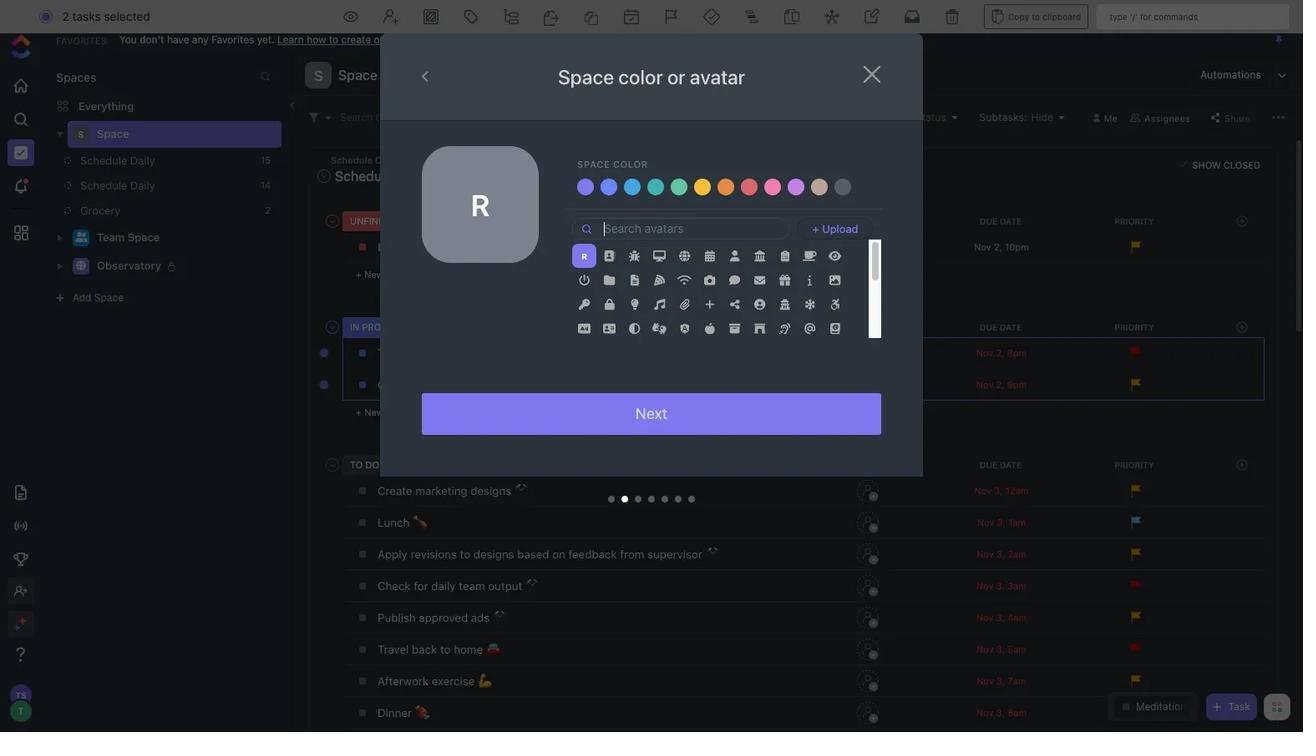 Task type: describe. For each thing, give the bounding box(es) containing it.
everything link
[[43, 93, 292, 119]]

space down enable
[[558, 65, 614, 89]]

supervisor
[[648, 548, 703, 561]]

2 vertical spatial +
[[356, 407, 362, 418]]

14
[[261, 180, 271, 190]]

team space
[[97, 231, 160, 244]]

paperclip image
[[680, 299, 690, 310]]

travel for travel to office 🚘
[[378, 347, 409, 360]]

dinner 🍖 link
[[373, 699, 797, 728]]

on
[[552, 548, 566, 561]]

avatar options list
[[572, 244, 861, 462]]

feedback
[[569, 548, 617, 561]]

1 vertical spatial designs
[[474, 548, 514, 561]]

hands asl interpreting image
[[653, 323, 667, 334]]

dinner
[[378, 707, 412, 720]]

or inside dialog
[[667, 65, 686, 89]]

avatar
[[690, 65, 745, 89]]

do team check-ins ⚒️
[[378, 240, 493, 254]]

notifications?
[[648, 5, 723, 19]]

tasks
[[72, 9, 101, 23]]

office
[[426, 347, 455, 360]]

channels
[[512, 378, 558, 392]]

accessible icon image
[[830, 299, 840, 310]]

pizza slice image
[[654, 275, 665, 286]]

2 new from the top
[[364, 407, 384, 418]]

⚒️ right the supervisor
[[706, 548, 720, 561]]

schedule daily for 14
[[80, 179, 155, 192]]

me button
[[1087, 107, 1125, 127]]

back
[[412, 643, 437, 657]]

do team check-ins ⚒️ link
[[373, 233, 797, 261]]

⚒️ right 'channels'
[[562, 378, 576, 392]]

want
[[516, 5, 543, 19]]

check for daily team output ⚒️ link
[[373, 572, 797, 601]]

output
[[488, 580, 523, 593]]

Search tasks... text field
[[340, 106, 479, 129]]

space right 'add'
[[94, 292, 124, 304]]

grocery link
[[64, 198, 254, 223]]

for
[[414, 580, 428, 593]]

bug image
[[629, 251, 640, 262]]

clipboard list image
[[781, 251, 789, 262]]

schedule for 14
[[80, 179, 127, 192]]

share nodes image
[[730, 299, 740, 310]]

travel for travel back to home 🚘
[[378, 643, 409, 657]]

apple whole image
[[705, 323, 715, 334]]

from
[[620, 548, 645, 561]]

do for do team check-ins ⚒️
[[378, 240, 392, 254]]

check all communication channels ⚒️ link
[[373, 371, 797, 399]]

home
[[454, 643, 483, 657]]

list info image
[[434, 171, 445, 181]]

1 horizontal spatial team
[[459, 580, 485, 593]]

communication
[[429, 378, 509, 392]]

calendar days image
[[705, 251, 715, 262]]

exercise
[[432, 675, 475, 688]]

afterwork exercise 💪
[[378, 675, 492, 688]]

search
[[340, 111, 373, 123]]

show closed button
[[1176, 156, 1265, 173]]

hide
[[407, 33, 427, 46]]

Search avatars text field
[[604, 219, 784, 239]]

box archive image
[[729, 323, 740, 334]]

one
[[374, 33, 391, 46]]

ads
[[471, 611, 490, 625]]

travel to office 🚘 link
[[373, 339, 797, 367]]

user group image
[[75, 233, 87, 243]]

r button
[[572, 244, 597, 268]]

revisions
[[411, 548, 457, 561]]

user secret image
[[780, 299, 790, 310]]

15
[[261, 155, 271, 165]]

daily
[[431, 580, 456, 593]]

circle half stroke image
[[629, 323, 640, 334]]

you
[[493, 5, 513, 19]]

you don't have any favorites yet. learn how to create one or hide this .
[[119, 33, 450, 46]]

based
[[517, 548, 549, 561]]

check for daily team output ⚒️
[[378, 580, 540, 593]]

space color or avatar
[[558, 65, 745, 89]]

hide
[[780, 5, 805, 19]]

schedule for 15
[[80, 154, 127, 167]]

dinner 🍖
[[378, 707, 429, 720]]

2 task from the top
[[386, 407, 405, 418]]

1 vertical spatial +
[[356, 269, 362, 280]]

enable
[[734, 5, 771, 19]]

publish approved ads ⚒️ link
[[373, 604, 797, 632]]

yet.
[[257, 33, 275, 46]]

2 for 2
[[265, 205, 271, 216]]

snowflake image
[[805, 299, 815, 310]]

1 + new task from the top
[[356, 269, 405, 280]]

ear listen image
[[779, 323, 791, 334]]

share button
[[1206, 107, 1256, 127]]

user image
[[730, 251, 740, 262]]

at image
[[804, 323, 816, 334]]

publish
[[378, 611, 416, 625]]

next
[[636, 405, 668, 423]]

show
[[1193, 159, 1221, 170]]

apply revisions to designs based on feedback from supervisor ⚒️
[[378, 548, 720, 561]]

daily for 14
[[130, 179, 155, 192]]

space inside button
[[338, 68, 378, 83]]

🍖
[[415, 707, 429, 720]]

travel to office 🚘
[[378, 347, 473, 360]]

daily down tasks...
[[375, 155, 397, 165]]

learn
[[277, 33, 304, 46]]

space link
[[97, 121, 271, 148]]

grocery
[[80, 204, 121, 217]]

lunch
[[378, 516, 410, 530]]

dismiss
[[638, 34, 676, 45]]

observatory
[[97, 259, 161, 273]]

2 + new task from the top
[[356, 407, 405, 418]]

+ upload
[[813, 222, 858, 235]]

landmark image
[[754, 251, 765, 262]]

don't
[[140, 33, 164, 46]]

tasks...
[[376, 111, 410, 123]]

upload
[[822, 222, 858, 235]]

0 horizontal spatial or
[[394, 33, 404, 46]]

1 horizontal spatial favorites
[[212, 33, 254, 46]]

lunch 🍗 link
[[373, 509, 797, 537]]

🍗
[[413, 516, 427, 530]]

team space link
[[97, 225, 271, 251]]

selected
[[104, 9, 150, 23]]

search tasks...
[[340, 111, 410, 123]]

0 horizontal spatial favorites
[[56, 35, 107, 46]]

space down everything
[[97, 127, 129, 141]]



Task type: locate. For each thing, give the bounding box(es) containing it.
⚒️ right output on the bottom left of page
[[526, 580, 540, 593]]

1 check from the top
[[378, 378, 411, 392]]

1 vertical spatial do
[[378, 240, 392, 254]]

to right "back"
[[440, 643, 451, 657]]

1 horizontal spatial globe image
[[679, 251, 690, 262]]

1 horizontal spatial do
[[475, 5, 490, 19]]

task down travel to office 🚘
[[386, 407, 405, 418]]

0 horizontal spatial this
[[430, 33, 447, 46]]

1 vertical spatial or
[[667, 65, 686, 89]]

🚘 right home on the left of page
[[486, 643, 500, 657]]

to right revisions
[[460, 548, 471, 561]]

⚒️ right ads
[[493, 611, 507, 625]]

assignees
[[1145, 112, 1191, 123]]

folder image
[[604, 275, 615, 286]]

space
[[558, 65, 614, 89], [338, 68, 378, 83], [97, 127, 129, 141], [577, 159, 610, 170], [128, 231, 160, 244], [94, 292, 124, 304]]

mug saucer image
[[803, 251, 817, 262]]

image image
[[830, 275, 841, 286]]

1 horizontal spatial 🚘
[[486, 643, 500, 657]]

💪
[[478, 675, 492, 688]]

1 horizontal spatial this
[[808, 5, 829, 19]]

2 down 14
[[265, 205, 271, 216]]

list link
[[419, 64, 445, 95]]

0 horizontal spatial 2
[[62, 9, 69, 23]]

marketing
[[415, 484, 468, 498]]

show closed
[[1193, 159, 1261, 170]]

you
[[119, 33, 137, 46]]

designs right marketing
[[471, 484, 511, 498]]

task
[[386, 269, 405, 280], [386, 407, 405, 418]]

apply revisions to designs based on feedback from supervisor ⚒️ link
[[373, 540, 797, 569]]

1 horizontal spatial or
[[667, 65, 686, 89]]

ins
[[461, 240, 476, 254]]

automations button
[[1192, 63, 1270, 88]]

1 schedule daily link from the top
[[64, 148, 254, 173]]

check-
[[425, 240, 461, 254]]

1 vertical spatial 🚘
[[486, 643, 500, 657]]

rectangle ad image
[[578, 323, 591, 334]]

🚘 right office
[[458, 347, 473, 360]]

+ new task
[[356, 269, 405, 280], [356, 407, 405, 418]]

space up do team check-ins ⚒️ link
[[577, 159, 610, 170]]

+ inside 'space color or avatar' dialog
[[813, 222, 819, 235]]

task down the do team check-ins ⚒️
[[386, 269, 405, 280]]

observatory link
[[97, 253, 271, 280]]

r
[[582, 251, 587, 261]]

do you want to enable browser notifications? enable hide this
[[475, 5, 829, 19]]

color for space color
[[613, 159, 648, 170]]

hide this link
[[407, 33, 447, 46]]

publish approved ads ⚒️
[[378, 611, 507, 625]]

0 horizontal spatial team
[[395, 240, 422, 254]]

check all communication channels ⚒️
[[378, 378, 576, 392]]

color for space color or avatar
[[619, 65, 663, 89]]

create
[[378, 484, 412, 498]]

learn how to create one link
[[277, 33, 391, 46]]

create
[[341, 33, 371, 46]]

0 vertical spatial 2
[[62, 9, 69, 23]]

0 horizontal spatial 🚘
[[458, 347, 473, 360]]

to right the want
[[546, 5, 557, 19]]

lock image
[[605, 299, 614, 310]]

lunch 🍗
[[378, 516, 427, 530]]

space color or avatar dialog
[[380, 33, 923, 519]]

0 vertical spatial do
[[475, 5, 490, 19]]

do for do you want to enable browser notifications? enable hide this
[[475, 5, 490, 19]]

list
[[419, 71, 438, 84]]

1 vertical spatial + new task
[[356, 407, 405, 418]]

0 vertical spatial color
[[619, 65, 663, 89]]

automations
[[1201, 69, 1262, 81]]

0 vertical spatial + new task
[[356, 269, 405, 280]]

wifi image
[[678, 275, 692, 286]]

0 vertical spatial +
[[813, 222, 819, 235]]

travel
[[378, 347, 409, 360], [378, 643, 409, 657]]

1 vertical spatial team
[[459, 580, 485, 593]]

0 vertical spatial 🚘
[[458, 347, 473, 360]]

daily
[[130, 154, 155, 167], [375, 155, 397, 165], [130, 179, 155, 192]]

0 horizontal spatial do
[[378, 240, 392, 254]]

2 check from the top
[[378, 580, 411, 593]]

spaces link
[[43, 70, 97, 84]]

1 new from the top
[[364, 269, 384, 280]]

r list item
[[572, 244, 597, 268]]

daily for 15
[[130, 154, 155, 167]]

team right daily
[[459, 580, 485, 593]]

next button
[[422, 394, 881, 435]]

0 vertical spatial new
[[364, 269, 384, 280]]

lightbulb image
[[630, 299, 639, 310]]

0 vertical spatial this
[[808, 5, 829, 19]]

schedule daily link for 15
[[64, 148, 254, 173]]

check left all
[[378, 378, 411, 392]]

space down grocery link
[[128, 231, 160, 244]]

1 vertical spatial task
[[386, 407, 405, 418]]

create marketing designs ⚒️ link
[[373, 477, 797, 505]]

1 travel from the top
[[378, 347, 409, 360]]

daily down space link at the left of the page
[[130, 154, 155, 167]]

2 left tasks
[[62, 9, 69, 23]]

schedule daily link up grocery link
[[64, 148, 254, 173]]

⚒️
[[479, 240, 493, 254], [562, 378, 576, 392], [515, 484, 529, 498], [706, 548, 720, 561], [526, 580, 540, 593], [493, 611, 507, 625]]

travel left office
[[378, 347, 409, 360]]

1 task from the top
[[386, 269, 405, 280]]

address book image
[[604, 251, 615, 262]]

schedule daily link for 14
[[64, 173, 254, 198]]

do left the you
[[475, 5, 490, 19]]

globe image down "user group" 'image'
[[76, 261, 86, 271]]

1 horizontal spatial 2
[[265, 205, 271, 216]]

task
[[1229, 701, 1251, 714]]

0 vertical spatial or
[[394, 33, 404, 46]]

camera image
[[704, 275, 715, 286]]

everything
[[79, 99, 134, 112]]

designs
[[471, 484, 511, 498], [474, 548, 514, 561]]

space color
[[577, 159, 648, 170]]

circle user image
[[754, 299, 765, 310]]

globe image up wifi image
[[679, 251, 690, 262]]

schedule daily link
[[64, 148, 254, 173], [64, 173, 254, 198]]

2 travel from the top
[[378, 643, 409, 657]]

space button
[[332, 57, 378, 94]]

0 vertical spatial check
[[378, 378, 411, 392]]

⚒️ up based
[[515, 484, 529, 498]]

approved
[[419, 611, 468, 625]]

2
[[62, 9, 69, 23], [265, 205, 271, 216]]

daily up grocery link
[[130, 179, 155, 192]]

or right one
[[394, 33, 404, 46]]

schedule daily for 15
[[80, 154, 155, 167]]

any
[[192, 33, 209, 46]]

do
[[475, 5, 490, 19], [378, 240, 392, 254]]

space down create
[[338, 68, 378, 83]]

1 vertical spatial check
[[378, 580, 411, 593]]

color options list
[[574, 175, 871, 199]]

music image
[[654, 299, 665, 310]]

apply
[[378, 548, 408, 561]]

info image
[[808, 275, 812, 286]]

0 vertical spatial task
[[386, 269, 405, 280]]

+ new task down travel to office 🚘
[[356, 407, 405, 418]]

or left the avatar
[[667, 65, 686, 89]]

check for check for daily team output ⚒️
[[378, 580, 411, 593]]

share
[[1225, 112, 1251, 123]]

closed
[[1224, 159, 1261, 170]]

spaces
[[56, 70, 97, 84]]

2 schedule daily link from the top
[[64, 173, 254, 198]]

travel left "back"
[[378, 643, 409, 657]]

to left office
[[412, 347, 422, 360]]

color
[[619, 65, 663, 89], [613, 159, 648, 170]]

gift image
[[779, 275, 791, 286]]

add
[[73, 292, 91, 304]]

+ new task down the do team check-ins ⚒️
[[356, 269, 405, 280]]

power off image
[[579, 275, 590, 286]]

do left check-
[[378, 240, 392, 254]]

1 vertical spatial this
[[430, 33, 447, 46]]

1 vertical spatial color
[[613, 159, 648, 170]]

favorites right any
[[212, 33, 254, 46]]

how
[[307, 33, 326, 46]]

eye image
[[829, 251, 841, 262]]

favorites down tasks
[[56, 35, 107, 46]]

to right how
[[329, 33, 338, 46]]

new down travel to office 🚘
[[364, 407, 384, 418]]

do inside do team check-ins ⚒️ link
[[378, 240, 392, 254]]

1 vertical spatial new
[[364, 407, 384, 418]]

afterwork exercise 💪 link
[[373, 667, 797, 696]]

0 vertical spatial travel
[[378, 347, 409, 360]]

address card image
[[603, 323, 616, 334]]

⚒️ right ins
[[479, 240, 493, 254]]

envelope image
[[754, 275, 765, 286]]

new
[[364, 269, 384, 280], [364, 407, 384, 418]]

key image
[[579, 299, 590, 310]]

schedule daily link down space link at the left of the page
[[64, 173, 254, 198]]

file lines image
[[630, 275, 639, 286]]

archway image
[[754, 323, 765, 334]]

schedule daily
[[80, 154, 155, 167], [331, 155, 397, 165], [80, 179, 155, 192]]

2 for 2 tasks selected
[[62, 9, 69, 23]]

add space
[[73, 292, 124, 304]]

desktop image
[[653, 251, 666, 262]]

me
[[1104, 112, 1118, 123]]

1 vertical spatial travel
[[378, 643, 409, 657]]

travel back to home 🚘 link
[[373, 636, 797, 664]]

team left check-
[[395, 240, 422, 254]]

new down the do team check-ins ⚒️
[[364, 269, 384, 280]]

check for check all communication channels ⚒️
[[378, 378, 411, 392]]

have
[[167, 33, 189, 46]]

book atlas image
[[830, 323, 840, 334]]

0 vertical spatial team
[[395, 240, 422, 254]]

designs up output on the bottom left of page
[[474, 548, 514, 561]]

0 vertical spatial designs
[[471, 484, 511, 498]]

globe image
[[679, 251, 690, 262], [76, 261, 86, 271]]

team
[[97, 231, 125, 244]]

travel back to home 🚘
[[378, 643, 500, 657]]

afterwork
[[378, 675, 429, 688]]

check left the for
[[378, 580, 411, 593]]

0 horizontal spatial globe image
[[76, 261, 86, 271]]

plus image
[[705, 299, 715, 310]]

comment image
[[729, 275, 740, 286]]

1 vertical spatial 2
[[265, 205, 271, 216]]

browser
[[600, 5, 645, 19]]

type '/' for commands field
[[1097, 4, 1290, 29]]

enable
[[560, 5, 597, 19]]

angular image
[[680, 323, 690, 334]]



Task type: vqa. For each thing, say whether or not it's contained in the screenshot.
👋 on the top
no



